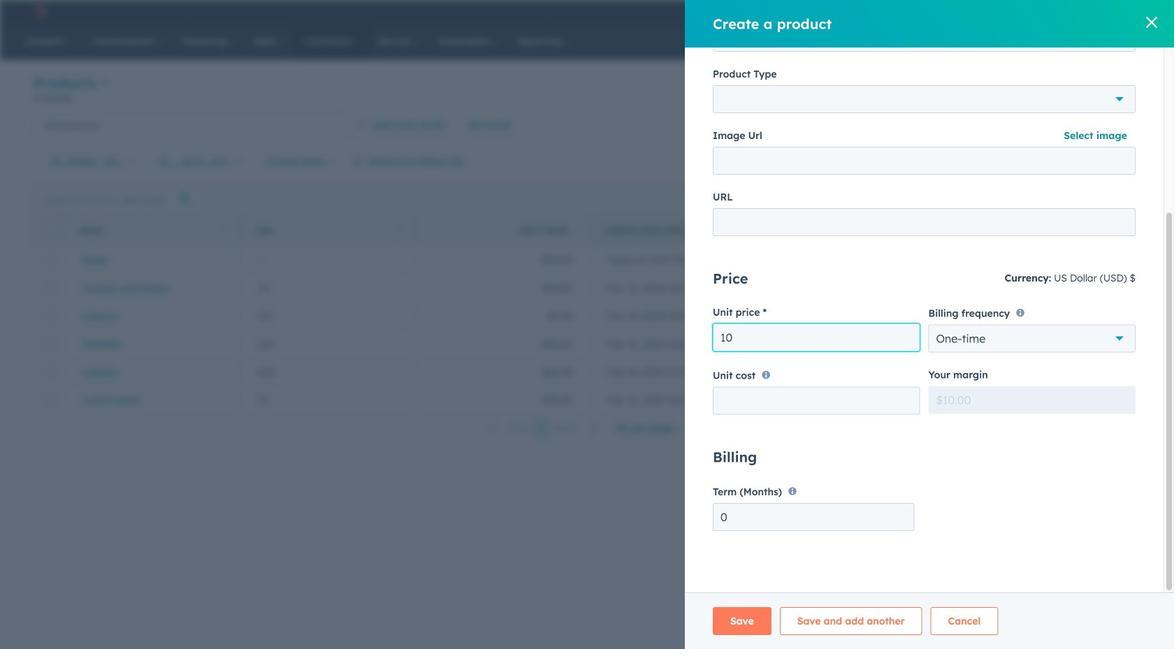 Task type: locate. For each thing, give the bounding box(es) containing it.
dialog
[[685, 0, 1175, 650]]

press to sort. element
[[223, 225, 228, 237], [398, 225, 403, 237], [573, 225, 579, 237]]

press to sort. image
[[573, 225, 579, 235]]

None text field
[[713, 503, 915, 531]]

close image
[[1147, 17, 1158, 28]]

menu
[[848, 0, 1158, 22]]

pagination navigation
[[481, 419, 608, 438]]

descending sort. press to sort ascending. element
[[1123, 225, 1128, 237]]

0 horizontal spatial press to sort. element
[[223, 225, 228, 237]]

1 press to sort. element from the left
[[223, 225, 228, 237]]

2 horizontal spatial press to sort. element
[[573, 225, 579, 237]]

terry turtle image
[[1056, 5, 1068, 17]]

banner
[[34, 73, 1141, 111]]

None text field
[[713, 22, 1136, 52], [713, 147, 1136, 175], [713, 208, 1136, 236], [929, 386, 1136, 414], [713, 387, 921, 415], [713, 22, 1136, 52], [713, 147, 1136, 175], [713, 208, 1136, 236], [929, 386, 1136, 414], [713, 387, 921, 415]]

None text field
[[713, 324, 921, 352]]

3 press to sort. element from the left
[[573, 225, 579, 237]]

marketplaces image
[[950, 6, 963, 19]]

1 horizontal spatial press to sort. element
[[398, 225, 403, 237]]

Search name, description, or SKU search field
[[37, 187, 202, 212]]



Task type: describe. For each thing, give the bounding box(es) containing it.
Search HubSpot search field
[[978, 29, 1126, 53]]

press to sort. image
[[223, 225, 228, 235]]

2 press to sort. element from the left
[[398, 225, 403, 237]]



Task type: vqa. For each thing, say whether or not it's contained in the screenshot.
bottom 5
no



